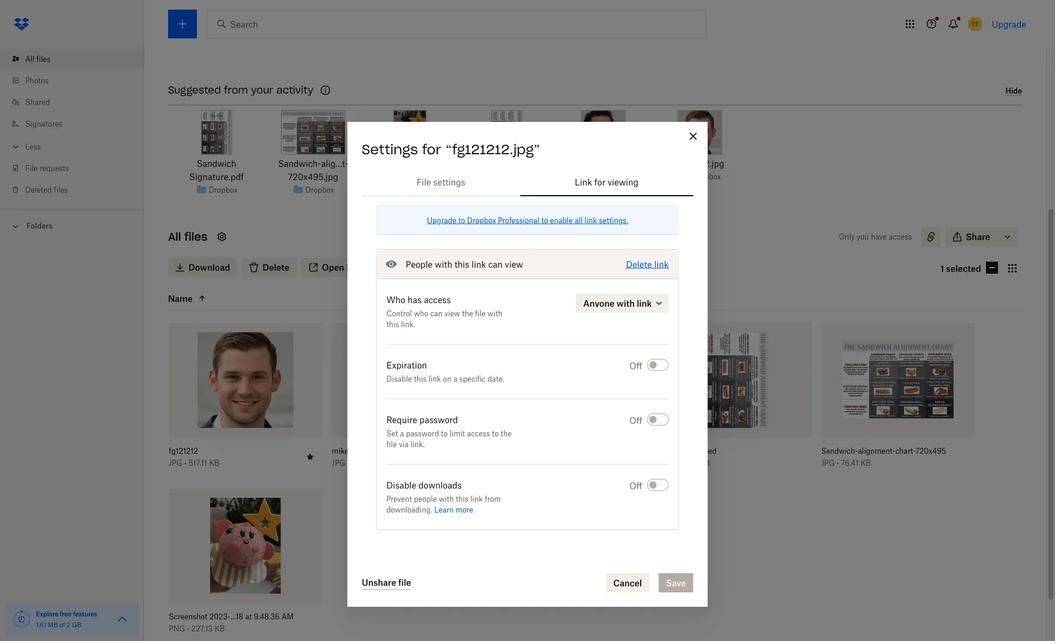 Task type: vqa. For each thing, say whether or not it's contained in the screenshot.
"Search" text field
no



Task type: locate. For each thing, give the bounding box(es) containing it.
sandwich-
[[278, 159, 321, 169], [822, 447, 859, 456]]

link.
[[401, 320, 415, 329], [411, 440, 425, 449]]

access right have
[[889, 233, 912, 242]]

0 vertical spatial screenshot
[[369, 159, 414, 169]]

dropbox link for sandwich-alig…t- 720x495.jpg
[[305, 184, 334, 196]]

dropbox link for screenshot 20…8.36 am.png
[[402, 184, 431, 196]]

access up who
[[424, 295, 451, 305]]

pdf • 176.18 kb
[[495, 459, 549, 468]]

dropbox link down signature.pdf
[[209, 184, 238, 196]]

kb right 517.11
[[209, 459, 220, 468]]

fg121212 button
[[169, 447, 296, 457]]

kb right 539.71
[[376, 459, 386, 468]]

view right who
[[445, 309, 460, 318]]

can down professional at the top of page
[[489, 259, 503, 270]]

dropbox down signature.pdf
[[209, 186, 238, 195]]

720x495.jpg
[[288, 172, 338, 182]]

1 horizontal spatial upgrade
[[992, 19, 1027, 29]]

sandwich- up 720x495.jpg
[[278, 159, 321, 169]]

all files list item
[[0, 48, 144, 70]]

link right delete at right
[[655, 259, 669, 270]]

kb right '176.18'
[[538, 459, 549, 468]]

link. down control
[[401, 320, 415, 329]]

off for disable
[[630, 361, 643, 371]]

0 horizontal spatial upgrade
[[427, 216, 457, 225]]

1 vertical spatial access
[[424, 295, 451, 305]]

2 disable from the top
[[387, 481, 417, 491]]

2 horizontal spatial file
[[475, 309, 486, 318]]

files inside list item
[[36, 54, 51, 63]]

sandwich-alignment-chart-720x495 button
[[822, 447, 949, 457]]

1 vertical spatial from
[[485, 495, 501, 504]]

with
[[435, 259, 453, 270], [617, 298, 635, 309], [488, 309, 503, 318], [439, 495, 454, 504]]

link down delete link link
[[637, 298, 652, 309]]

kb inside sandwich-alignment-chart-720x495 jpg • 76.41 kb
[[861, 459, 872, 468]]

all files link
[[10, 48, 144, 70]]

0 vertical spatial from
[[224, 84, 248, 97]]

the up pdf at the bottom of the page
[[501, 429, 512, 438]]

0 vertical spatial files
[[36, 54, 51, 63]]

settings for "fg121212.jpg"
[[362, 141, 540, 158]]

1 horizontal spatial from
[[485, 495, 501, 504]]

0 horizontal spatial all
[[25, 54, 34, 63]]

enable
[[550, 216, 573, 225]]

0 horizontal spatial the
[[462, 309, 473, 318]]

dropbox inside fg121212.jpg dropbox
[[692, 172, 721, 181]]

learn more link
[[435, 506, 474, 515]]

0 vertical spatial a
[[454, 375, 458, 384]]

link left the on
[[429, 375, 441, 384]]

settings for "fg121212.jpg" dialog
[[348, 122, 708, 608]]

2 vertical spatial files
[[184, 230, 208, 244]]

deleted
[[25, 185, 52, 194]]

1 jpg from the left
[[169, 459, 182, 468]]

0 vertical spatial sandwich
[[197, 159, 236, 169]]

less image
[[10, 141, 22, 153]]

20…8.36
[[416, 159, 451, 169]]

jpg down mike at the bottom of page
[[332, 459, 346, 468]]

for inside tab
[[595, 177, 606, 187]]

screenshot for screenshot 20…8.36 am.png
[[369, 159, 414, 169]]

• right png
[[187, 625, 189, 634]]

all
[[25, 54, 34, 63], [168, 230, 181, 244]]

1 vertical spatial off
[[630, 416, 643, 426]]

deleted files link
[[10, 179, 144, 201]]

1 horizontal spatial access
[[467, 429, 490, 438]]

0 horizontal spatial screenshot
[[169, 613, 208, 622]]

1 vertical spatial for
[[595, 177, 606, 187]]

1 vertical spatial all files
[[168, 230, 208, 244]]

via
[[399, 440, 409, 449]]

password up limit
[[420, 415, 458, 425]]

disable up prevent
[[387, 481, 417, 491]]

0 vertical spatial the
[[462, 309, 473, 318]]

4 jpg from the left
[[822, 459, 835, 468]]

176.18
[[516, 459, 536, 468]]

2 horizontal spatial files
[[184, 230, 208, 244]]

sandwich inside the sandwich signature.pdf
[[197, 159, 236, 169]]

prevent
[[387, 495, 412, 504]]

sandwich- inside sandwich-alignment-chart-720x495 jpg • 76.41 kb
[[822, 447, 859, 456]]

0 vertical spatial view
[[505, 259, 524, 270]]

2 vertical spatial access
[[467, 429, 490, 438]]

all files inside list item
[[25, 54, 51, 63]]

3 off from the top
[[630, 481, 643, 491]]

jpg inside sandwich turned jpg • 111.02 kb
[[658, 459, 672, 468]]

a inside expiration disable this link on a specific date.
[[454, 375, 458, 384]]

screenshot for screenshot 2023-…18 at 9.48.36 am png • 227.13 kb
[[169, 613, 208, 622]]

shared
[[25, 98, 50, 107]]

file for file requests
[[25, 164, 38, 173]]

this
[[455, 259, 470, 270], [387, 320, 399, 329], [414, 375, 427, 384], [456, 495, 469, 504]]

/mike.jpg image
[[581, 111, 626, 155]]

0 vertical spatial sandwich-
[[278, 159, 321, 169]]

requests
[[40, 164, 69, 173]]

screenshot inside screenshot 20…8.36 am.png
[[369, 159, 414, 169]]

for
[[422, 141, 442, 158], [595, 177, 606, 187]]

link
[[585, 216, 597, 225], [472, 259, 486, 270], [655, 259, 669, 270], [637, 298, 652, 309], [429, 375, 441, 384], [471, 495, 483, 504]]

sandwich
[[197, 159, 236, 169], [658, 447, 692, 456]]

1 vertical spatial the
[[501, 429, 512, 438]]

with up learn
[[439, 495, 454, 504]]

1 vertical spatial a
[[400, 429, 404, 438]]

the right who
[[462, 309, 473, 318]]

can
[[489, 259, 503, 270], [431, 309, 443, 318]]

1 horizontal spatial view
[[505, 259, 524, 270]]

1 horizontal spatial sandwich
[[658, 447, 692, 456]]

dropbox link down am.png
[[402, 184, 431, 196]]

from inside prevent people with this link from downloading.
[[485, 495, 501, 504]]

file
[[475, 309, 486, 318], [387, 440, 397, 449], [399, 578, 411, 588]]

sandwich- inside sandwich-alig…t- 720x495.jpg
[[278, 159, 321, 169]]

delete link link
[[626, 259, 669, 270]]

dropbox right link
[[596, 172, 625, 181]]

link up more
[[471, 495, 483, 504]]

1 horizontal spatial can
[[489, 259, 503, 270]]

a inside require password set a password to limit access to the file via link.
[[400, 429, 404, 438]]

fg121212.jpg
[[676, 159, 725, 169]]

dropbox down am.png
[[402, 186, 431, 195]]

jpg left 76.41
[[822, 459, 835, 468]]

1 vertical spatial disable
[[387, 481, 417, 491]]

the inside require password set a password to limit access to the file via link.
[[501, 429, 512, 438]]

with right people
[[435, 259, 453, 270]]

share button
[[946, 228, 998, 247]]

2 vertical spatial file
[[399, 578, 411, 588]]

0 horizontal spatial file
[[25, 164, 38, 173]]

dropbox down fg121212.jpg "link"
[[692, 172, 721, 181]]

1 horizontal spatial for
[[595, 177, 606, 187]]

dropbox down 720x495.jpg
[[305, 186, 334, 195]]

1 horizontal spatial files
[[54, 185, 68, 194]]

link up who has access control who can view the file with this link.
[[472, 259, 486, 270]]

link. inside require password set a password to limit access to the file via link.
[[411, 440, 425, 449]]

2 vertical spatial off
[[630, 481, 643, 491]]

1 vertical spatial link.
[[411, 440, 425, 449]]

1 horizontal spatial the
[[501, 429, 512, 438]]

dropbox link down fg121212.jpg "link"
[[692, 171, 721, 183]]

file inside file requests link
[[25, 164, 38, 173]]

the
[[462, 309, 473, 318], [501, 429, 512, 438]]

• inside sandwich turned jpg • 111.02 kb
[[674, 459, 676, 468]]

require
[[387, 415, 417, 425]]

dropbox link for sandwich signature.pdf
[[209, 184, 238, 196]]

0 horizontal spatial access
[[424, 295, 451, 305]]

control
[[387, 309, 412, 318]]

downloading.
[[387, 506, 433, 515]]

am
[[282, 613, 294, 622]]

who
[[387, 295, 406, 305]]

link inside expiration disable this link on a specific date.
[[429, 375, 441, 384]]

1 vertical spatial all
[[168, 230, 181, 244]]

1 vertical spatial sandwich-
[[822, 447, 859, 456]]

1 horizontal spatial file
[[417, 177, 431, 187]]

list
[[0, 41, 144, 209]]

0 horizontal spatial a
[[400, 429, 404, 438]]

can inside who has access control who can view the file with this link.
[[431, 309, 443, 318]]

view down professional at the top of page
[[505, 259, 524, 270]]

file, sandwich-alignment-chart-720x495.jpg row
[[822, 323, 975, 477]]

file, mike.jpg row
[[332, 323, 486, 477]]

free
[[60, 611, 72, 618]]

kb inside mike jpg • 539.71 kb
[[376, 459, 386, 468]]

to up pdf at the bottom of the page
[[492, 429, 499, 438]]

• left 539.71
[[348, 459, 350, 468]]

0 vertical spatial file
[[25, 164, 38, 173]]

fg121212.jpg dropbox
[[676, 159, 725, 181]]

with right anyone
[[617, 298, 635, 309]]

dropbox image
[[10, 12, 34, 36]]

file settings
[[417, 177, 466, 187]]

file inside button
[[399, 578, 411, 588]]

0 vertical spatial upgrade
[[992, 19, 1027, 29]]

from down pdf at the bottom of the page
[[485, 495, 501, 504]]

• down the fg121212
[[184, 459, 187, 468]]

only you have access
[[839, 233, 912, 242]]

link. right via
[[411, 440, 425, 449]]

0 horizontal spatial view
[[445, 309, 460, 318]]

sandwich for sandwich turned jpg • 111.02 kb
[[658, 447, 692, 456]]

tab list containing file settings
[[362, 168, 694, 196]]

1 horizontal spatial screenshot
[[369, 159, 414, 169]]

link inside popup button
[[637, 298, 652, 309]]

0 vertical spatial can
[[489, 259, 503, 270]]

1 horizontal spatial sandwich-
[[822, 447, 859, 456]]

all inside list item
[[25, 54, 34, 63]]

a
[[454, 375, 458, 384], [400, 429, 404, 438]]

kb right 76.41
[[861, 459, 872, 468]]

0 horizontal spatial from
[[224, 84, 248, 97]]

1 vertical spatial file
[[387, 440, 397, 449]]

gb
[[72, 622, 81, 629]]

file down set
[[387, 440, 397, 449]]

of
[[60, 622, 65, 629]]

dropbox
[[596, 172, 625, 181], [692, 172, 721, 181], [209, 186, 238, 195], [305, 186, 334, 195], [402, 186, 431, 195], [467, 216, 496, 225]]

sandwich up signature.pdf
[[197, 159, 236, 169]]

0 vertical spatial disable
[[387, 375, 412, 384]]

0 vertical spatial for
[[422, 141, 442, 158]]

0 horizontal spatial file
[[387, 440, 397, 449]]

sandwich up 111.02
[[658, 447, 692, 456]]

a right the on
[[454, 375, 458, 384]]

• left 76.41
[[837, 459, 840, 468]]

view
[[505, 259, 524, 270], [445, 309, 460, 318]]

password up via
[[406, 429, 439, 438]]

0 vertical spatial link.
[[401, 320, 415, 329]]

"fg121212.jpg"
[[446, 141, 540, 158]]

1 horizontal spatial file
[[399, 578, 411, 588]]

2 horizontal spatial access
[[889, 233, 912, 242]]

screenshot
[[369, 159, 414, 169], [169, 613, 208, 622]]

• right pdf at the bottom of the page
[[512, 459, 514, 468]]

access
[[889, 233, 912, 242], [424, 295, 451, 305], [467, 429, 490, 438]]

1 vertical spatial files
[[54, 185, 68, 194]]

0 horizontal spatial files
[[36, 54, 51, 63]]

jpg down the fg121212
[[169, 459, 182, 468]]

sandwich inside sandwich turned jpg • 111.02 kb
[[658, 447, 692, 456]]

0 vertical spatial all files
[[25, 54, 51, 63]]

kb inside sandwich turned jpg • 111.02 kb
[[700, 459, 711, 468]]

suggested from your activity
[[168, 84, 314, 97]]

quota usage element
[[12, 611, 31, 630]]

0 horizontal spatial can
[[431, 309, 443, 318]]

0 vertical spatial off
[[630, 361, 643, 371]]

jpg
[[169, 459, 182, 468], [332, 459, 346, 468], [658, 459, 672, 468], [822, 459, 835, 468]]

can right who
[[431, 309, 443, 318]]

learn
[[435, 506, 454, 515]]

prevent people with this link from downloading.
[[387, 495, 501, 515]]

kb down the turned
[[700, 459, 711, 468]]

file right unshare in the bottom left of the page
[[399, 578, 411, 588]]

upgrade inside link for viewing 'tab panel'
[[427, 216, 457, 225]]

0 horizontal spatial sandwich-
[[278, 159, 321, 169]]

access right limit
[[467, 429, 490, 438]]

name button
[[168, 292, 269, 306]]

1 vertical spatial can
[[431, 309, 443, 318]]

0 vertical spatial all
[[25, 54, 34, 63]]

upgrade
[[992, 19, 1027, 29], [427, 216, 457, 225]]

0 horizontal spatial for
[[422, 141, 442, 158]]

who has access control who can view the file with this link.
[[387, 295, 503, 329]]

1 vertical spatial screenshot
[[169, 613, 208, 622]]

• left 111.02
[[674, 459, 676, 468]]

chart-
[[896, 447, 916, 456]]

tab list
[[362, 168, 694, 196]]

all files
[[25, 54, 51, 63], [168, 230, 208, 244]]

2 off from the top
[[630, 416, 643, 426]]

on
[[443, 375, 452, 384]]

you
[[857, 233, 870, 242]]

dropbox left professional at the top of page
[[467, 216, 496, 225]]

dropbox link down 720x495.jpg
[[305, 184, 334, 196]]

screenshot down "settings"
[[369, 159, 414, 169]]

jpg left 111.02
[[658, 459, 672, 468]]

1 disable from the top
[[387, 375, 412, 384]]

mike jpg • 539.71 kb
[[332, 447, 386, 468]]

to
[[459, 216, 465, 225], [542, 216, 548, 225], [441, 429, 448, 438], [492, 429, 499, 438]]

1 vertical spatial sandwich
[[658, 447, 692, 456]]

1 horizontal spatial all
[[168, 230, 181, 244]]

2 jpg from the left
[[332, 459, 346, 468]]

file requests
[[25, 164, 69, 173]]

for up 20…8.36
[[422, 141, 442, 158]]

sandwich for sandwich signature.pdf
[[197, 159, 236, 169]]

1 vertical spatial upgrade
[[427, 216, 457, 225]]

anyone with link
[[584, 298, 652, 309]]

jpg inside mike jpg • 539.71 kb
[[332, 459, 346, 468]]

1 vertical spatial view
[[445, 309, 460, 318]]

/sandwich turned.jpg image
[[491, 111, 522, 155]]

for right link
[[595, 177, 606, 187]]

0 horizontal spatial all files
[[25, 54, 51, 63]]

3 jpg from the left
[[658, 459, 672, 468]]

off
[[630, 361, 643, 371], [630, 416, 643, 426], [630, 481, 643, 491]]

to down settings
[[459, 216, 465, 225]]

sandwich- for alig…t-
[[278, 159, 321, 169]]

screenshot up png
[[169, 613, 208, 622]]

disable downloads
[[387, 481, 462, 491]]

this down control
[[387, 320, 399, 329]]

file, sandwich signature.pdf row
[[495, 323, 649, 477]]

from left your on the left of page
[[224, 84, 248, 97]]

upgrade for upgrade
[[992, 19, 1027, 29]]

kb inside file, sandwich signature.pdf row
[[538, 459, 549, 468]]

set
[[387, 429, 398, 438]]

unshare file button
[[362, 576, 411, 591]]

file, screenshot 2023-08-18 at 9.48.36 am.png row
[[169, 489, 322, 642]]

0 horizontal spatial sandwich
[[197, 159, 236, 169]]

1 horizontal spatial a
[[454, 375, 458, 384]]

file down people with this link can view
[[475, 309, 486, 318]]

• inside file, sandwich signature.pdf row
[[512, 459, 514, 468]]

this up more
[[456, 495, 469, 504]]

a right set
[[400, 429, 404, 438]]

0 vertical spatial file
[[475, 309, 486, 318]]

file inside the file settings tab
[[417, 177, 431, 187]]

• inside sandwich-alignment-chart-720x495 jpg • 76.41 kb
[[837, 459, 840, 468]]

am.png
[[394, 172, 426, 182]]

with down people with this link can view
[[488, 309, 503, 318]]

list containing all files
[[0, 41, 144, 209]]

delete
[[626, 259, 652, 270]]

1 off from the top
[[630, 361, 643, 371]]

upgrade to dropbox professional to enable all link settings. link
[[427, 216, 629, 225]]

1 vertical spatial file
[[417, 177, 431, 187]]

disable down expiration
[[387, 375, 412, 384]]

this inside expiration disable this link on a specific date.
[[414, 375, 427, 384]]

this down expiration
[[414, 375, 427, 384]]

sandwich- up 76.41
[[822, 447, 859, 456]]

screenshot inside 'screenshot 2023-…18 at 9.48.36 am png • 227.13 kb'
[[169, 613, 208, 622]]

kb down 2023- at the left
[[215, 625, 225, 634]]



Task type: describe. For each thing, give the bounding box(es) containing it.
this inside who has access control who can view the file with this link.
[[387, 320, 399, 329]]

kb inside fg121212 jpg • 517.11 kb
[[209, 459, 220, 468]]

unshare
[[362, 578, 396, 588]]

for for settings
[[422, 141, 442, 158]]

have
[[872, 233, 887, 242]]

sandwich turned jpg • 111.02 kb
[[658, 447, 717, 468]]

upgrade to dropbox professional to enable all link settings.
[[427, 216, 629, 225]]

photos link
[[10, 70, 144, 91]]

screenshot 20…8.36 am.png
[[369, 159, 451, 182]]

dropbox for dropbox link to the right of link
[[596, 172, 625, 181]]

for for link
[[595, 177, 606, 187]]

your
[[251, 84, 274, 97]]

this right people
[[455, 259, 470, 270]]

1 selected
[[941, 264, 982, 274]]

with inside 'anyone with link' popup button
[[617, 298, 635, 309]]

the inside who has access control who can view the file with this link.
[[462, 309, 473, 318]]

view inside who has access control who can view the file with this link.
[[445, 309, 460, 318]]

settings
[[362, 141, 418, 158]]

link for viewing
[[575, 177, 639, 187]]

dropbox for dropbox link related to screenshot 20…8.36 am.png
[[402, 186, 431, 195]]

files for all files link
[[36, 54, 51, 63]]

this inside prevent people with this link from downloading.
[[456, 495, 469, 504]]

folders
[[26, 222, 53, 231]]

fg121212.jpg link
[[676, 157, 725, 171]]

more
[[456, 506, 474, 515]]

files for deleted files link
[[54, 185, 68, 194]]

screenshot 2023-…18 at 9.48.36 am button
[[169, 613, 296, 622]]

link inside prevent people with this link from downloading.
[[471, 495, 483, 504]]

off for password
[[630, 416, 643, 426]]

limit
[[450, 429, 465, 438]]

517.11
[[189, 459, 207, 468]]

disable inside expiration disable this link on a specific date.
[[387, 375, 412, 384]]

sandwich- for alignment-
[[822, 447, 859, 456]]

explore
[[36, 611, 58, 618]]

sandwich signature.pdf
[[189, 159, 244, 182]]

cancel button
[[606, 574, 650, 593]]

0 vertical spatial password
[[420, 415, 458, 425]]

only
[[839, 233, 855, 242]]

features
[[73, 611, 97, 618]]

anyone with link button
[[576, 294, 669, 313]]

people
[[406, 259, 433, 270]]

upgrade link
[[992, 19, 1027, 29]]

settings.
[[599, 216, 629, 225]]

sandwich-alig…t- 720x495.jpg
[[278, 159, 349, 182]]

file requests link
[[10, 157, 144, 179]]

folders button
[[0, 217, 144, 235]]

sandwich turned button
[[658, 447, 786, 457]]

expiration
[[387, 361, 427, 371]]

kb inside 'screenshot 2023-…18 at 9.48.36 am png • 227.13 kb'
[[215, 625, 225, 634]]

sandwich signature.pdf link
[[173, 157, 260, 184]]

signatures
[[25, 119, 63, 128]]

• inside 'screenshot 2023-…18 at 9.48.36 am png • 227.13 kb'
[[187, 625, 189, 634]]

link right all
[[585, 216, 597, 225]]

1 horizontal spatial all files
[[168, 230, 208, 244]]

people with this link can view
[[406, 259, 524, 270]]

professional
[[498, 216, 540, 225]]

date.
[[488, 375, 505, 384]]

access inside who has access control who can view the file with this link.
[[424, 295, 451, 305]]

expiration disable this link on a specific date.
[[387, 361, 505, 384]]

file, fg121212.jpg row
[[169, 323, 322, 477]]

/fg121212.jpg image
[[678, 111, 723, 155]]

• inside fg121212 jpg • 517.11 kb
[[184, 459, 187, 468]]

all
[[575, 216, 583, 225]]

to left limit
[[441, 429, 448, 438]]

share
[[967, 232, 991, 242]]

sandwich-alignment-chart-720x495 jpg • 76.41 kb
[[822, 447, 947, 468]]

viewing
[[608, 177, 639, 187]]

suggested
[[168, 84, 221, 97]]

mike button
[[332, 447, 459, 457]]

screenshot 2023-…18 at 9.48.36 am png • 227.13 kb
[[169, 613, 294, 634]]

at
[[245, 613, 252, 622]]

explore free features 1.61 mb of 2 gb
[[36, 611, 97, 629]]

turned
[[694, 447, 717, 456]]

link for viewing tab
[[520, 168, 694, 196]]

shared link
[[10, 91, 144, 113]]

who
[[414, 309, 429, 318]]

file settings tab
[[362, 168, 520, 196]]

link for viewing tab panel
[[362, 206, 694, 559]]

upgrade for upgrade to dropbox professional to enable all link settings.
[[427, 216, 457, 225]]

dropbox inside link for viewing 'tab panel'
[[467, 216, 496, 225]]

111.02
[[678, 459, 698, 468]]

deleted files
[[25, 185, 68, 194]]

with inside who has access control who can view the file with this link.
[[488, 309, 503, 318]]

9.48.36
[[254, 613, 280, 622]]

alignment-
[[859, 447, 896, 456]]

file inside who has access control who can view the file with this link.
[[475, 309, 486, 318]]

name
[[168, 294, 193, 304]]

to left enable
[[542, 216, 548, 225]]

/sandwich alignment chart 720x495.jpg image
[[281, 111, 345, 155]]

file inside require password set a password to limit access to the file via link.
[[387, 440, 397, 449]]

1.61
[[36, 622, 46, 629]]

tab list inside settings for "fg121212.jpg" dialog
[[362, 168, 694, 196]]

227.13
[[191, 625, 213, 634]]

selected
[[947, 264, 982, 274]]

0 vertical spatial access
[[889, 233, 912, 242]]

activity
[[277, 84, 314, 97]]

link. inside who has access control who can view the file with this link.
[[401, 320, 415, 329]]

signature.pdf
[[189, 172, 244, 182]]

/screenshot 2023-08-18 at 9.48.36 am.png image
[[394, 111, 427, 155]]

720x495
[[916, 447, 947, 456]]

jpg inside fg121212 jpg • 517.11 kb
[[169, 459, 182, 468]]

2023-
[[210, 613, 231, 622]]

2
[[67, 622, 70, 629]]

specific
[[460, 375, 486, 384]]

file for file settings
[[417, 177, 431, 187]]

with inside prevent people with this link from downloading.
[[439, 495, 454, 504]]

signatures link
[[10, 113, 144, 135]]

• inside mike jpg • 539.71 kb
[[348, 459, 350, 468]]

less
[[25, 142, 41, 151]]

dropbox for sandwich signature.pdf's dropbox link
[[209, 186, 238, 195]]

file, sandwich turned.jpg row
[[658, 323, 812, 477]]

alig…t-
[[321, 159, 349, 169]]

png
[[169, 625, 185, 634]]

link
[[575, 177, 593, 187]]

access inside require password set a password to limit access to the file via link.
[[467, 429, 490, 438]]

dropbox link right link
[[596, 171, 625, 183]]

jpg inside sandwich-alignment-chart-720x495 jpg • 76.41 kb
[[822, 459, 835, 468]]

downloads
[[419, 481, 462, 491]]

1 vertical spatial password
[[406, 429, 439, 438]]

sandwich-alig…t- 720x495.jpg link
[[270, 157, 357, 184]]

/sandwich signature.pdf image
[[201, 111, 232, 155]]

require password set a password to limit access to the file via link.
[[387, 415, 512, 449]]

cancel
[[614, 578, 642, 589]]

unshare file
[[362, 578, 411, 588]]

learn more
[[435, 506, 474, 515]]

dropbox for sandwich-alig…t- 720x495.jpg dropbox link
[[305, 186, 334, 195]]



